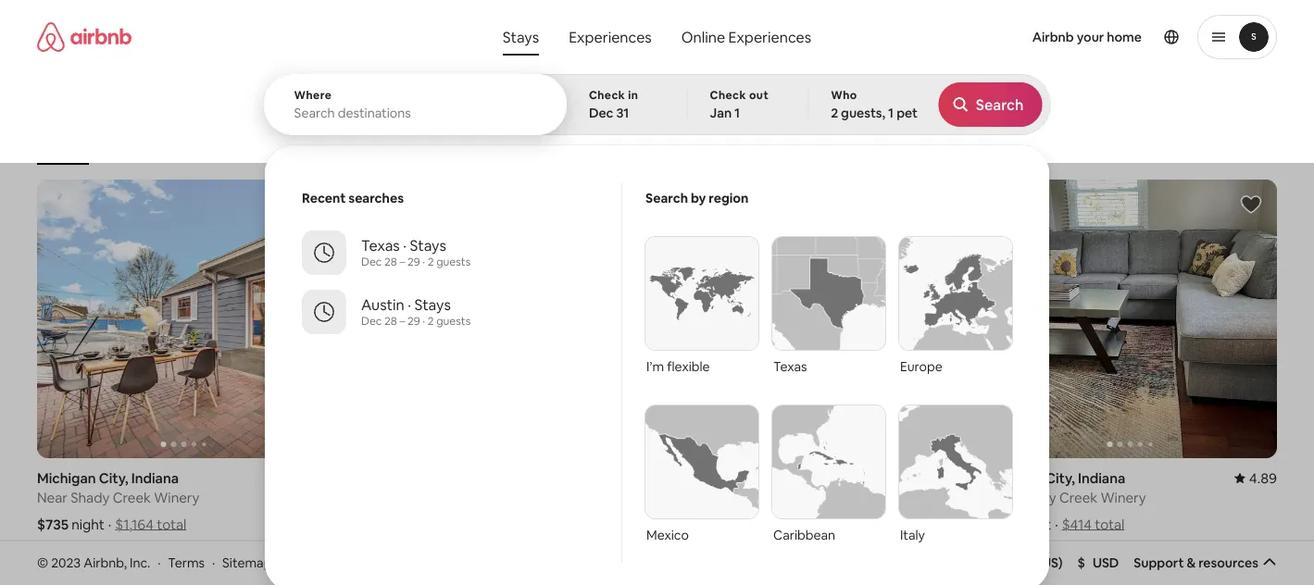 Task type: vqa. For each thing, say whether or not it's contained in the screenshot.
a
no



Task type: locate. For each thing, give the bounding box(es) containing it.
3 winery from the left
[[1101, 489, 1147, 507]]

© 2023 airbnb, inc. · terms · sitemap
[[37, 555, 272, 571]]

29 inside austin · stays dec 28 – 29 · 2 guests
[[407, 314, 420, 329]]

out
[[750, 88, 769, 102]]

1 near from the left
[[37, 489, 68, 507]]

total
[[157, 516, 187, 534], [781, 516, 811, 534], [1096, 516, 1125, 534]]

indiana
[[131, 469, 179, 487], [763, 469, 810, 487], [1079, 469, 1126, 487]]

1 horizontal spatial michigan
[[669, 469, 728, 487]]

– inside austin · stays dec 28 – 29 · 2 guests
[[399, 314, 405, 329]]

city, up $1,164
[[99, 469, 128, 487]]

creek inside michigan city, indiana near shady creek winery $149 night · $244 total
[[744, 489, 783, 507]]

stays right austin
[[414, 295, 451, 314]]

guests up austin · stays dec 28 – 29 · 2 guests
[[436, 255, 470, 269]]

check in dec 31
[[589, 88, 639, 121]]

1 inside who 2 guests, 1 pet
[[889, 105, 894, 121]]

group
[[37, 93, 996, 165], [37, 180, 331, 459], [353, 180, 646, 459], [669, 180, 962, 459], [984, 180, 1278, 459], [37, 571, 331, 586], [353, 571, 646, 586], [353, 571, 646, 586], [669, 571, 962, 586], [669, 571, 962, 586], [984, 571, 1278, 586]]

stays inside austin · stays dec 28 – 29 · 2 guests
[[414, 295, 451, 314]]

support & resources
[[1135, 555, 1259, 572]]

shady for $735
[[71, 489, 110, 507]]

michigan city, indiana near shady creek winery $247 night · $414 total
[[984, 469, 1147, 534]]

0 vertical spatial –
[[399, 255, 405, 269]]

add to wishlist: michigan city, indiana image
[[609, 194, 632, 216]]

3 michigan from the left
[[984, 469, 1043, 487]]

0 horizontal spatial city,
[[99, 469, 128, 487]]

2 horizontal spatial winery
[[1101, 489, 1147, 507]]

1 total from the left
[[157, 516, 187, 534]]

1 vertical spatial 29
[[407, 314, 420, 329]]

usd
[[1093, 555, 1120, 572]]

29 up austin · stays dec 28 – 29 · 2 guests
[[407, 255, 420, 269]]

michigan city, indiana near shady creek winery $735 night · $1,164 total
[[37, 469, 200, 534]]

near inside michigan city, indiana near shady creek winery $149 night · $244 total
[[669, 489, 699, 507]]

experiences up the 'in'
[[569, 27, 652, 46]]

0 vertical spatial dec
[[589, 105, 614, 121]]

2 vertical spatial dec
[[361, 314, 382, 329]]

1 michigan from the left
[[37, 469, 96, 487]]

michigan up $735
[[37, 469, 96, 487]]

michigan for michigan city, indiana near shady creek winery $247 night · $414 total
[[984, 469, 1043, 487]]

1 shady from the left
[[71, 489, 110, 507]]

total right $244
[[781, 516, 811, 534]]

michigan up "$149"
[[669, 469, 728, 487]]

1 28 from the top
[[384, 255, 397, 269]]

shady inside michigan city, indiana near shady creek winery $149 night · $244 total
[[702, 489, 741, 507]]

texas for texas · stays dec 28 – 29 · 2 guests
[[361, 236, 400, 255]]

1 vertical spatial 28
[[384, 314, 397, 329]]

winery inside michigan city, indiana near shady creek winery $247 night · $414 total
[[1101, 489, 1147, 507]]

michigan inside michigan city, indiana near shady creek winery $149 night · $244 total
[[669, 469, 728, 487]]

shady inside michigan city, indiana near shady creek winery $735 night · $1,164 total
[[71, 489, 110, 507]]

check inside check in dec 31
[[589, 88, 626, 102]]

amazing left pools
[[918, 137, 964, 152]]

©
[[37, 555, 48, 571]]

1 horizontal spatial texas
[[773, 359, 807, 375]]

airbnb your home link
[[1022, 18, 1154, 57]]

3 shady from the left
[[1018, 489, 1057, 507]]

28 inside austin · stays dec 28 – 29 · 2 guests
[[384, 314, 397, 329]]

0 horizontal spatial winery
[[154, 489, 200, 507]]

2 29 from the top
[[407, 314, 420, 329]]

creek up the $414
[[1060, 489, 1098, 507]]

stays
[[503, 27, 539, 46], [410, 236, 446, 255], [414, 295, 451, 314]]

– for austin
[[399, 314, 405, 329]]

2 guests from the top
[[436, 314, 470, 329]]

total inside michigan city, indiana near shady creek winery $247 night · $414 total
[[1096, 516, 1125, 534]]

shady inside michigan city, indiana near shady creek winery $247 night · $414 total
[[1018, 489, 1057, 507]]

&
[[1187, 555, 1197, 572]]

2 28 from the top
[[384, 314, 397, 329]]

homes
[[771, 137, 807, 152]]

indiana up $244 total button
[[763, 469, 810, 487]]

1 horizontal spatial add to wishlist: michigan city, indiana image
[[1241, 194, 1263, 216]]

stays tab panel
[[264, 74, 1051, 586]]

city, inside michigan city, indiana near shady creek winery $247 night · $414 total
[[1046, 469, 1076, 487]]

· inside michigan city, indiana near shady creek winery $735 night · $1,164 total
[[108, 516, 112, 534]]

indiana for $244
[[763, 469, 810, 487]]

2 for texas · stays
[[427, 255, 434, 269]]

None search field
[[264, 0, 1051, 586]]

michigan up $247
[[984, 469, 1043, 487]]

stays left experiences button
[[503, 27, 539, 46]]

michigan inside michigan city, indiana near shady creek winery $247 night · $414 total
[[984, 469, 1043, 487]]

night right "$149"
[[702, 516, 735, 534]]

near up $247
[[984, 489, 1015, 507]]

texas inside texas · stays dec 28 – 29 · 2 guests
[[361, 236, 400, 255]]

– for texas
[[399, 255, 405, 269]]

near up $735
[[37, 489, 68, 507]]

creek up $244
[[744, 489, 783, 507]]

online
[[682, 27, 726, 46]]

1 horizontal spatial city,
[[730, 469, 760, 487]]

1 inside check out jan 1
[[735, 105, 741, 121]]

night for $247
[[1019, 516, 1052, 534]]

3 indiana from the left
[[1079, 469, 1126, 487]]

creative
[[308, 137, 353, 152]]

$
[[1078, 555, 1086, 572]]

support
[[1135, 555, 1185, 572]]

0 vertical spatial texas
[[361, 236, 400, 255]]

none search field containing stays
[[264, 0, 1051, 586]]

0 horizontal spatial michigan
[[37, 469, 96, 487]]

dec inside texas · stays dec 28 – 29 · 2 guests
[[361, 255, 382, 269]]

experiences
[[569, 27, 652, 46], [729, 27, 812, 46]]

indiana inside michigan city, indiana near shady creek winery $149 night · $244 total
[[763, 469, 810, 487]]

omg!
[[677, 137, 707, 152]]

1 horizontal spatial 1
[[889, 105, 894, 121]]

1 check from the left
[[589, 88, 626, 102]]

dec down texas · stays dec 28 – 29 · 2 guests
[[361, 314, 382, 329]]

dec for austin · stays
[[361, 314, 382, 329]]

0 vertical spatial 29
[[407, 255, 420, 269]]

indiana inside michigan city, indiana near shady creek winery $247 night · $414 total
[[1079, 469, 1126, 487]]

1 horizontal spatial total
[[781, 516, 811, 534]]

indiana up $1,164 total button
[[131, 469, 179, 487]]

1 29 from the top
[[407, 255, 420, 269]]

shady up airbnb,
[[71, 489, 110, 507]]

31
[[617, 105, 630, 121]]

indiana up $414 total button
[[1079, 469, 1126, 487]]

1 – from the top
[[399, 255, 405, 269]]

1 horizontal spatial shady
[[702, 489, 741, 507]]

michigan
[[37, 469, 96, 487], [669, 469, 728, 487], [984, 469, 1043, 487]]

2 1 from the left
[[889, 105, 894, 121]]

2 horizontal spatial indiana
[[1079, 469, 1126, 487]]

0 vertical spatial 28
[[384, 255, 397, 269]]

night inside michigan city, indiana near shady creek winery $735 night · $1,164 total
[[72, 516, 105, 534]]

2 horizontal spatial night
[[1019, 516, 1052, 534]]

winery up caribbean
[[786, 489, 831, 507]]

2 – from the top
[[399, 314, 405, 329]]

1
[[735, 105, 741, 121], [889, 105, 894, 121]]

shady for $149
[[702, 489, 741, 507]]

stays inside button
[[503, 27, 539, 46]]

– up austin
[[399, 255, 405, 269]]

winery up $414 total button
[[1101, 489, 1147, 507]]

winery for $1,164
[[154, 489, 200, 507]]

night right $735
[[72, 516, 105, 534]]

28 down texas · stays dec 28 – 29 · 2 guests
[[384, 314, 397, 329]]

2 up austin · stays dec 28 – 29 · 2 guests
[[427, 255, 434, 269]]

1 left pet
[[889, 105, 894, 121]]

2 city, from the left
[[730, 469, 760, 487]]

winery inside michigan city, indiana near shady creek winery $735 night · $1,164 total
[[154, 489, 200, 507]]

1 horizontal spatial experiences
[[729, 27, 812, 46]]

1 horizontal spatial creek
[[744, 489, 783, 507]]

check up 31
[[589, 88, 626, 102]]

1 guests from the top
[[436, 255, 470, 269]]

city, up the $414
[[1046, 469, 1076, 487]]

night
[[72, 516, 105, 534], [702, 516, 735, 534], [1019, 516, 1052, 534]]

night right $247
[[1019, 516, 1052, 534]]

2 winery from the left
[[786, 489, 831, 507]]

· inside michigan city, indiana near shady creek winery $149 night · $244 total
[[739, 516, 742, 534]]

1 1 from the left
[[735, 105, 741, 121]]

2 horizontal spatial creek
[[1060, 489, 1098, 507]]

3 near from the left
[[984, 489, 1015, 507]]

2 check from the left
[[710, 88, 747, 102]]

4.85 out of 5 average rating image
[[919, 469, 962, 487]]

3 creek from the left
[[1060, 489, 1098, 507]]

3 total from the left
[[1096, 516, 1125, 534]]

– inside texas · stays dec 28 – 29 · 2 guests
[[399, 255, 405, 269]]

shady up english (us)
[[1018, 489, 1057, 507]]

near up "$149"
[[669, 489, 699, 507]]

0 vertical spatial stays
[[503, 27, 539, 46]]

city,
[[99, 469, 128, 487], [730, 469, 760, 487], [1046, 469, 1076, 487]]

total inside michigan city, indiana near shady creek winery $149 night · $244 total
[[781, 516, 811, 534]]

near inside michigan city, indiana near shady creek winery $247 night · $414 total
[[984, 489, 1015, 507]]

2 vertical spatial stays
[[414, 295, 451, 314]]

near for $149
[[669, 489, 699, 507]]

1 vertical spatial texas
[[773, 359, 807, 375]]

check
[[589, 88, 626, 102], [710, 88, 747, 102]]

guests for austin · stays
[[436, 314, 470, 329]]

near inside michigan city, indiana near shady creek winery $735 night · $1,164 total
[[37, 489, 68, 507]]

2 night from the left
[[702, 516, 735, 534]]

night inside michigan city, indiana near shady creek winery $247 night · $414 total
[[1019, 516, 1052, 534]]

who 2 guests, 1 pet
[[831, 88, 918, 121]]

0 horizontal spatial total
[[157, 516, 187, 534]]

0 horizontal spatial experiences
[[569, 27, 652, 46]]

0 horizontal spatial near
[[37, 489, 68, 507]]

dec left 31
[[589, 105, 614, 121]]

creek up $1,164
[[113, 489, 151, 507]]

1 indiana from the left
[[131, 469, 179, 487]]

28 up austin
[[384, 255, 397, 269]]

1 horizontal spatial amazing
[[918, 137, 964, 152]]

amazing pools
[[918, 137, 996, 152]]

2 inside texas · stays dec 28 – 29 · 2 guests
[[427, 255, 434, 269]]

0 horizontal spatial shady
[[71, 489, 110, 507]]

michigan inside michigan city, indiana near shady creek winery $735 night · $1,164 total
[[37, 469, 96, 487]]

$1,164
[[115, 516, 154, 534]]

1 right jan
[[735, 105, 741, 121]]

add to wishlist: michigan city, indiana image for $1,164 total
[[294, 194, 316, 216]]

stays up austin · stays dec 28 – 29 · 2 guests
[[410, 236, 446, 255]]

night inside michigan city, indiana near shady creek winery $149 night · $244 total
[[702, 516, 735, 534]]

terms link
[[168, 555, 205, 571]]

0 horizontal spatial amazing
[[200, 137, 246, 151]]

4.95 out of 5 average rating image
[[604, 469, 646, 487]]

sitemap
[[222, 555, 272, 571]]

shady for $247
[[1018, 489, 1057, 507]]

total inside michigan city, indiana near shady creek winery $735 night · $1,164 total
[[157, 516, 187, 534]]

dec up austin
[[361, 255, 382, 269]]

mansions
[[504, 137, 553, 152]]

29 for austin
[[407, 314, 420, 329]]

1 winery from the left
[[154, 489, 200, 507]]

1 vertical spatial guests
[[436, 314, 470, 329]]

total right $1,164
[[157, 516, 187, 534]]

0 horizontal spatial check
[[589, 88, 626, 102]]

1 city, from the left
[[99, 469, 128, 487]]

0 horizontal spatial 1
[[735, 105, 741, 121]]

city, inside michigan city, indiana near shady creek winery $735 night · $1,164 total
[[99, 469, 128, 487]]

2 horizontal spatial shady
[[1018, 489, 1057, 507]]

searches
[[348, 190, 404, 207]]

creek for $244
[[744, 489, 783, 507]]

near for $247
[[984, 489, 1015, 507]]

3 city, from the left
[[1046, 469, 1076, 487]]

2 indiana from the left
[[763, 469, 810, 487]]

online experiences link
[[667, 19, 827, 56]]

indiana inside michigan city, indiana near shady creek winery $735 night · $1,164 total
[[131, 469, 179, 487]]

guests right austin
[[436, 314, 470, 329]]

total for $1,164
[[157, 516, 187, 534]]

3 night from the left
[[1019, 516, 1052, 534]]

texas
[[361, 236, 400, 255], [773, 359, 807, 375]]

total right the $414
[[1096, 516, 1125, 534]]

lakefront
[[585, 137, 636, 152]]

2 shady from the left
[[702, 489, 741, 507]]

0 horizontal spatial texas
[[361, 236, 400, 255]]

winery up $1,164 total button
[[154, 489, 200, 507]]

search
[[645, 190, 688, 207]]

2 add to wishlist: michigan city, indiana image from the left
[[1241, 194, 1263, 216]]

trending
[[839, 137, 886, 152]]

city, up $244
[[730, 469, 760, 487]]

show map
[[615, 473, 678, 490]]

2 horizontal spatial michigan
[[984, 469, 1043, 487]]

29 inside texas · stays dec 28 – 29 · 2 guests
[[407, 255, 420, 269]]

city, for $244
[[730, 469, 760, 487]]

creek inside michigan city, indiana near shady creek winery $735 night · $1,164 total
[[113, 489, 151, 507]]

spaces
[[355, 137, 392, 152]]

2 right austin
[[427, 314, 434, 329]]

2 horizontal spatial total
[[1096, 516, 1125, 534]]

support & resources button
[[1135, 555, 1278, 572]]

1 vertical spatial –
[[399, 314, 405, 329]]

creek inside michigan city, indiana near shady creek winery $247 night · $414 total
[[1060, 489, 1098, 507]]

creek
[[113, 489, 151, 507], [744, 489, 783, 507], [1060, 489, 1098, 507]]

1 horizontal spatial check
[[710, 88, 747, 102]]

1 horizontal spatial winery
[[786, 489, 831, 507]]

jan
[[710, 105, 732, 121]]

city, inside michigan city, indiana near shady creek winery $149 night · $244 total
[[730, 469, 760, 487]]

airbnb,
[[84, 555, 127, 571]]

$247
[[984, 516, 1016, 534]]

2 michigan from the left
[[669, 469, 728, 487]]

1 vertical spatial stays
[[410, 236, 446, 255]]

search by region
[[645, 190, 749, 207]]

dec
[[589, 105, 614, 121], [361, 255, 382, 269], [361, 314, 382, 329]]

dec inside austin · stays dec 28 – 29 · 2 guests
[[361, 314, 382, 329]]

near
[[37, 489, 68, 507], [669, 489, 699, 507], [984, 489, 1015, 507]]

–
[[399, 255, 405, 269], [399, 314, 405, 329]]

2 down who
[[831, 105, 839, 121]]

0 horizontal spatial night
[[72, 516, 105, 534]]

2 creek from the left
[[744, 489, 783, 507]]

1 creek from the left
[[113, 489, 151, 507]]

guests inside texas · stays dec 28 – 29 · 2 guests
[[436, 255, 470, 269]]

pet
[[897, 105, 918, 121]]

1 vertical spatial 2
[[427, 255, 434, 269]]

stays inside texas · stays dec 28 – 29 · 2 guests
[[410, 236, 446, 255]]

1 night from the left
[[72, 516, 105, 534]]

0 horizontal spatial indiana
[[131, 469, 179, 487]]

winery
[[154, 489, 200, 507], [786, 489, 831, 507], [1101, 489, 1147, 507]]

2 total from the left
[[781, 516, 811, 534]]

guests for texas · stays
[[436, 255, 470, 269]]

0 horizontal spatial add to wishlist: michigan city, indiana image
[[294, 194, 316, 216]]

2 horizontal spatial city,
[[1046, 469, 1076, 487]]

check up jan
[[710, 88, 747, 102]]

experiences up 'out'
[[729, 27, 812, 46]]

recent searches group
[[279, 183, 621, 342]]

tiny homes
[[747, 137, 807, 152]]

·
[[403, 236, 406, 255], [422, 255, 425, 269], [407, 295, 411, 314], [422, 314, 425, 329], [108, 516, 112, 534], [739, 516, 742, 534], [1056, 516, 1059, 534], [158, 555, 161, 571], [212, 555, 215, 571]]

1 horizontal spatial near
[[669, 489, 699, 507]]

– down texas · stays dec 28 – 29 · 2 guests
[[399, 314, 405, 329]]

check inside check out jan 1
[[710, 88, 747, 102]]

2 near from the left
[[669, 489, 699, 507]]

add to wishlist: michigan city, indiana image
[[294, 194, 316, 216], [1241, 194, 1263, 216]]

28
[[384, 255, 397, 269], [384, 314, 397, 329]]

amazing left views
[[200, 137, 246, 151]]

0 vertical spatial 2
[[831, 105, 839, 121]]

shady right map
[[702, 489, 741, 507]]

winery inside michigan city, indiana near shady creek winery $149 night · $244 total
[[786, 489, 831, 507]]

2
[[831, 105, 839, 121], [427, 255, 434, 269], [427, 314, 434, 329]]

2 inside austin · stays dec 28 – 29 · 2 guests
[[427, 314, 434, 329]]

stays button
[[488, 19, 554, 56]]

0 horizontal spatial creek
[[113, 489, 151, 507]]

29 right austin
[[407, 314, 420, 329]]

1 vertical spatial dec
[[361, 255, 382, 269]]

english (us)
[[992, 555, 1063, 572]]

28 inside texas · stays dec 28 – 29 · 2 guests
[[384, 255, 397, 269]]

1 horizontal spatial night
[[702, 516, 735, 534]]

1 add to wishlist: michigan city, indiana image from the left
[[294, 194, 316, 216]]

2 vertical spatial 2
[[427, 314, 434, 329]]

night for $735
[[72, 516, 105, 534]]

1 experiences from the left
[[569, 27, 652, 46]]

0 vertical spatial guests
[[436, 255, 470, 269]]

1 horizontal spatial indiana
[[763, 469, 810, 487]]

guests inside austin · stays dec 28 – 29 · 2 guests
[[436, 314, 470, 329]]

1 for jan
[[735, 105, 741, 121]]

caribbean
[[773, 527, 836, 544]]

2 horizontal spatial near
[[984, 489, 1015, 507]]



Task type: describe. For each thing, give the bounding box(es) containing it.
where
[[294, 88, 332, 102]]

michigan for michigan city, indiana near shady creek winery $735 night · $1,164 total
[[37, 469, 96, 487]]

texas · stays dec 28 – 29 · 2 guests
[[361, 236, 470, 269]]

experiences button
[[554, 19, 667, 56]]

inc.
[[130, 555, 150, 571]]

amazing views
[[200, 137, 278, 151]]

michigan city, indiana near shady creek winery $149 night · $244 total
[[669, 469, 831, 534]]

winery for $414
[[1101, 489, 1147, 507]]

i'm flexible
[[646, 359, 710, 375]]

farms
[[431, 137, 463, 152]]

pools
[[967, 137, 996, 152]]

total for $414
[[1096, 516, 1125, 534]]

4.95
[[618, 469, 646, 487]]

1 for guests,
[[889, 105, 894, 121]]

creek for $1,164
[[113, 489, 151, 507]]

stays for austin · stays
[[414, 295, 451, 314]]

add to wishlist: michigan city, indiana image for $414 total
[[1241, 194, 1263, 216]]

2023
[[51, 555, 81, 571]]

michigan for michigan city, indiana near shady creek winery $149 night · $244 total
[[669, 469, 728, 487]]

home
[[1108, 29, 1143, 45]]

indiana for $1,164
[[131, 469, 179, 487]]

by
[[691, 190, 706, 207]]

28 for texas
[[384, 255, 397, 269]]

city, for $1,164
[[99, 469, 128, 487]]

online experiences
[[682, 27, 812, 46]]

$244 total button
[[746, 516, 811, 534]]

Where field
[[294, 105, 536, 121]]

texas for texas
[[773, 359, 807, 375]]

stays for texas · stays
[[410, 236, 446, 255]]

4.89 out of 5 average rating image
[[1235, 469, 1278, 487]]

$149
[[669, 516, 699, 534]]

flexible
[[667, 359, 710, 375]]

english
[[992, 555, 1035, 572]]

recent
[[302, 190, 346, 207]]

2 inside who 2 guests, 1 pet
[[831, 105, 839, 121]]

indiana for $414
[[1079, 469, 1126, 487]]

resources
[[1199, 555, 1259, 572]]

airbnb
[[1033, 29, 1075, 45]]

europe
[[900, 359, 943, 375]]

check out jan 1
[[710, 88, 769, 121]]

city, for $414
[[1046, 469, 1076, 487]]

experiences inside button
[[569, 27, 652, 46]]

i'm
[[646, 359, 664, 375]]

dec inside check in dec 31
[[589, 105, 614, 121]]

$1,164 total button
[[115, 516, 187, 534]]

$735
[[37, 516, 69, 534]]

night for $149
[[702, 516, 735, 534]]

$244
[[746, 516, 778, 534]]

views
[[249, 137, 278, 151]]

what can we help you find? tab list
[[488, 19, 667, 56]]

sitemap link
[[222, 555, 272, 571]]

winery for $244
[[786, 489, 831, 507]]

2 experiences from the left
[[729, 27, 812, 46]]

show map button
[[596, 459, 719, 504]]

4.85
[[934, 469, 962, 487]]

29 for texas
[[407, 255, 420, 269]]

group containing amazing views
[[37, 93, 996, 165]]

creek for $414
[[1060, 489, 1098, 507]]

show
[[615, 473, 648, 490]]

recent searches
[[302, 190, 404, 207]]

check for jan
[[710, 88, 747, 102]]

profile element
[[882, 0, 1278, 74]]

who
[[831, 88, 858, 102]]

$414 total button
[[1063, 516, 1125, 534]]

in
[[629, 88, 639, 102]]

total for $244
[[781, 516, 811, 534]]

mexico
[[646, 527, 689, 544]]

$414
[[1063, 516, 1092, 534]]

english (us) button
[[970, 555, 1063, 572]]

(us)
[[1038, 555, 1063, 572]]

guests,
[[842, 105, 886, 121]]

terms
[[168, 555, 205, 571]]

your
[[1077, 29, 1105, 45]]

dec for texas · stays
[[361, 255, 382, 269]]

tiny
[[747, 137, 769, 152]]

italy
[[900, 527, 925, 544]]

austin
[[361, 295, 404, 314]]

2 for austin · stays
[[427, 314, 434, 329]]

region
[[709, 190, 749, 207]]

$ usd
[[1078, 555, 1120, 572]]

amazing for amazing views
[[200, 137, 246, 151]]

check for dec
[[589, 88, 626, 102]]

amazing for amazing pools
[[918, 137, 964, 152]]

4.89
[[1250, 469, 1278, 487]]

map
[[651, 473, 678, 490]]

airbnb your home
[[1033, 29, 1143, 45]]

28 for austin
[[384, 314, 397, 329]]

near for $735
[[37, 489, 68, 507]]

austin · stays dec 28 – 29 · 2 guests
[[361, 295, 470, 329]]

· inside michigan city, indiana near shady creek winery $247 night · $414 total
[[1056, 516, 1059, 534]]

creative spaces
[[308, 137, 392, 152]]



